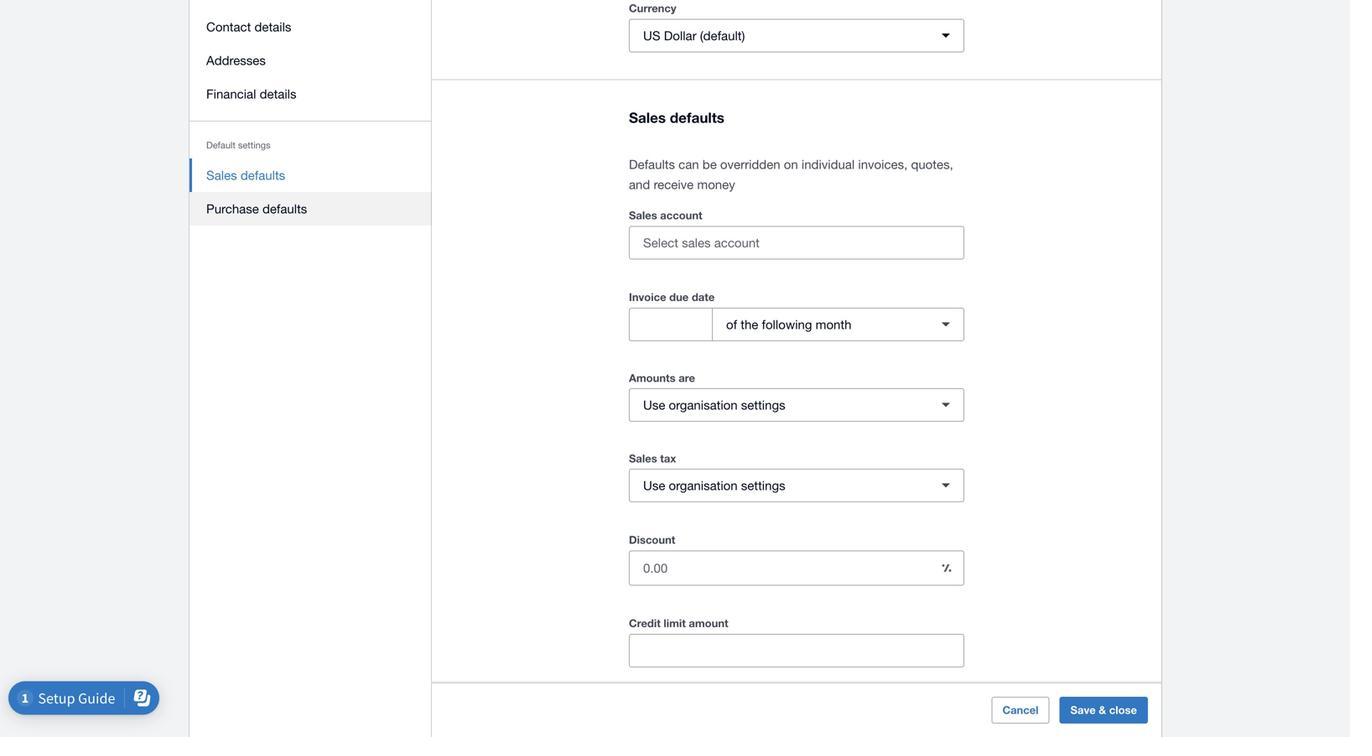 Task type: locate. For each thing, give the bounding box(es) containing it.
sales account
[[629, 209, 703, 222]]

default
[[206, 140, 236, 151]]

default settings
[[206, 140, 271, 151]]

sales defaults down the default settings
[[206, 168, 285, 182]]

month
[[816, 317, 852, 332]]

2 vertical spatial defaults
[[263, 201, 307, 216]]

use organisation settings down "tax"
[[644, 478, 786, 493]]

1 vertical spatial use
[[644, 478, 666, 493]]

details down addresses link
[[260, 86, 297, 101]]

contact details
[[206, 19, 291, 34]]

1 vertical spatial use organisation settings button
[[629, 469, 965, 502]]

Discount number field
[[630, 552, 930, 584]]

group
[[629, 701, 965, 735]]

1 vertical spatial defaults
[[241, 168, 285, 182]]

use organisation settings
[[644, 398, 786, 412], [644, 478, 786, 493]]

sales defaults up can
[[629, 109, 725, 126]]

use down sales tax
[[644, 478, 666, 493]]

0 vertical spatial use organisation settings button
[[629, 388, 965, 422]]

save
[[1071, 704, 1096, 717]]

menu
[[190, 0, 432, 236]]

invoice due date
[[629, 291, 715, 304]]

2 vertical spatial settings
[[742, 478, 786, 493]]

defaults
[[670, 109, 725, 126], [241, 168, 285, 182], [263, 201, 307, 216]]

credit limit amount
[[629, 617, 729, 630]]

use organisation settings button for sales tax
[[629, 469, 965, 502]]

use down amounts
[[644, 398, 666, 412]]

quotes,
[[912, 157, 954, 171]]

defaults down the sales defaults link
[[263, 201, 307, 216]]

addresses
[[206, 53, 266, 68]]

0 horizontal spatial sales defaults
[[206, 168, 285, 182]]

close
[[1110, 704, 1138, 717]]

invoice due date group
[[629, 308, 965, 341]]

1 use from the top
[[644, 398, 666, 412]]

2 use from the top
[[644, 478, 666, 493]]

organisation down "tax"
[[669, 478, 738, 493]]

sales defaults
[[629, 109, 725, 126], [206, 168, 285, 182]]

1 organisation from the top
[[669, 398, 738, 412]]

use organisation settings button
[[629, 388, 965, 422], [629, 469, 965, 502]]

purchase defaults link
[[190, 192, 432, 226]]

defaults up can
[[670, 109, 725, 126]]

2 use organisation settings from the top
[[644, 478, 786, 493]]

limit
[[664, 617, 686, 630]]

use
[[644, 398, 666, 412], [644, 478, 666, 493]]

0 vertical spatial organisation
[[669, 398, 738, 412]]

settings
[[238, 140, 271, 151], [742, 398, 786, 412], [742, 478, 786, 493]]

details inside contact details link
[[255, 19, 291, 34]]

1 vertical spatial details
[[260, 86, 297, 101]]

following
[[762, 317, 813, 332]]

sales tax
[[629, 452, 677, 465]]

0 vertical spatial details
[[255, 19, 291, 34]]

amounts are
[[629, 372, 696, 385]]

use organisation settings for tax
[[644, 478, 786, 493]]

0 vertical spatial sales defaults
[[629, 109, 725, 126]]

organisation
[[669, 398, 738, 412], [669, 478, 738, 493]]

financial details
[[206, 86, 297, 101]]

purchase defaults
[[206, 201, 307, 216]]

contact
[[206, 19, 251, 34]]

1 use organisation settings button from the top
[[629, 388, 965, 422]]

defaults up 'purchase defaults'
[[241, 168, 285, 182]]

details for financial details
[[260, 86, 297, 101]]

0 vertical spatial settings
[[238, 140, 271, 151]]

addresses link
[[190, 44, 432, 77]]

defaults
[[629, 157, 675, 171]]

0 vertical spatial use organisation settings
[[644, 398, 786, 412]]

None number field
[[630, 309, 712, 341]]

invoice
[[629, 291, 667, 304]]

of the following month button
[[712, 308, 965, 341]]

details right contact
[[255, 19, 291, 34]]

organisation for sales tax
[[669, 478, 738, 493]]

2 use organisation settings button from the top
[[629, 469, 965, 502]]

details for contact details
[[255, 19, 291, 34]]

details inside financial details link
[[260, 86, 297, 101]]

1 vertical spatial sales defaults
[[206, 168, 285, 182]]

1 vertical spatial use organisation settings
[[644, 478, 786, 493]]

1 vertical spatial settings
[[742, 398, 786, 412]]

settings for sales tax
[[742, 478, 786, 493]]

1 use organisation settings from the top
[[644, 398, 786, 412]]

dollar
[[664, 28, 697, 43]]

0 vertical spatial use
[[644, 398, 666, 412]]

the
[[741, 317, 759, 332]]

2 organisation from the top
[[669, 478, 738, 493]]

use organisation settings down are
[[644, 398, 786, 412]]

sales
[[629, 109, 666, 126], [206, 168, 237, 182], [629, 209, 658, 222], [629, 452, 658, 465]]

details
[[255, 19, 291, 34], [260, 86, 297, 101]]

sales defaults link
[[190, 159, 432, 192]]

overridden
[[721, 157, 781, 171]]

1 vertical spatial organisation
[[669, 478, 738, 493]]

on
[[784, 157, 798, 171]]

amounts
[[629, 372, 676, 385]]

use for amounts
[[644, 398, 666, 412]]

organisation down are
[[669, 398, 738, 412]]

menu containing contact details
[[190, 0, 432, 236]]

save & close
[[1071, 704, 1138, 717]]



Task type: describe. For each thing, give the bounding box(es) containing it.
cancel button
[[992, 697, 1050, 724]]

tax
[[661, 452, 677, 465]]

credit
[[629, 617, 661, 630]]

sales down default on the left top
[[206, 168, 237, 182]]

use organisation settings for are
[[644, 398, 786, 412]]

discount
[[629, 534, 676, 547]]

0 vertical spatial defaults
[[670, 109, 725, 126]]

none number field inside invoice due date group
[[630, 309, 712, 341]]

receive
[[654, 177, 694, 192]]

invoices,
[[859, 157, 908, 171]]

settings for amounts are
[[742, 398, 786, 412]]

contact details link
[[190, 10, 432, 44]]

Sales account field
[[630, 227, 964, 259]]

currency
[[629, 2, 677, 15]]

can
[[679, 157, 699, 171]]

&
[[1099, 704, 1107, 717]]

defaults can be overridden on individual invoices, quotes, and receive money
[[629, 157, 954, 192]]

sales down and
[[629, 209, 658, 222]]

be
[[703, 157, 717, 171]]

save & close button
[[1060, 697, 1149, 724]]

settings inside menu
[[238, 140, 271, 151]]

financial
[[206, 86, 256, 101]]

date
[[692, 291, 715, 304]]

of the following month
[[727, 317, 852, 332]]

and
[[629, 177, 650, 192]]

due
[[670, 291, 689, 304]]

Credit limit amount number field
[[630, 635, 964, 667]]

of
[[727, 317, 738, 332]]

money
[[698, 177, 736, 192]]

defaults for purchase defaults link
[[263, 201, 307, 216]]

sales left "tax"
[[629, 452, 658, 465]]

1 horizontal spatial sales defaults
[[629, 109, 725, 126]]

use for sales
[[644, 478, 666, 493]]

(default)
[[700, 28, 745, 43]]

financial details link
[[190, 77, 432, 111]]

purchase
[[206, 201, 259, 216]]

defaults for the sales defaults link
[[241, 168, 285, 182]]

account
[[661, 209, 703, 222]]

individual
[[802, 157, 855, 171]]

us dollar (default)
[[644, 28, 745, 43]]

sales up defaults
[[629, 109, 666, 126]]

organisation for amounts are
[[669, 398, 738, 412]]

cancel
[[1003, 704, 1039, 717]]

amount
[[689, 617, 729, 630]]

us
[[644, 28, 661, 43]]

use organisation settings button for amounts are
[[629, 388, 965, 422]]

are
[[679, 372, 696, 385]]



Task type: vqa. For each thing, say whether or not it's contained in the screenshot.
Sales account
yes



